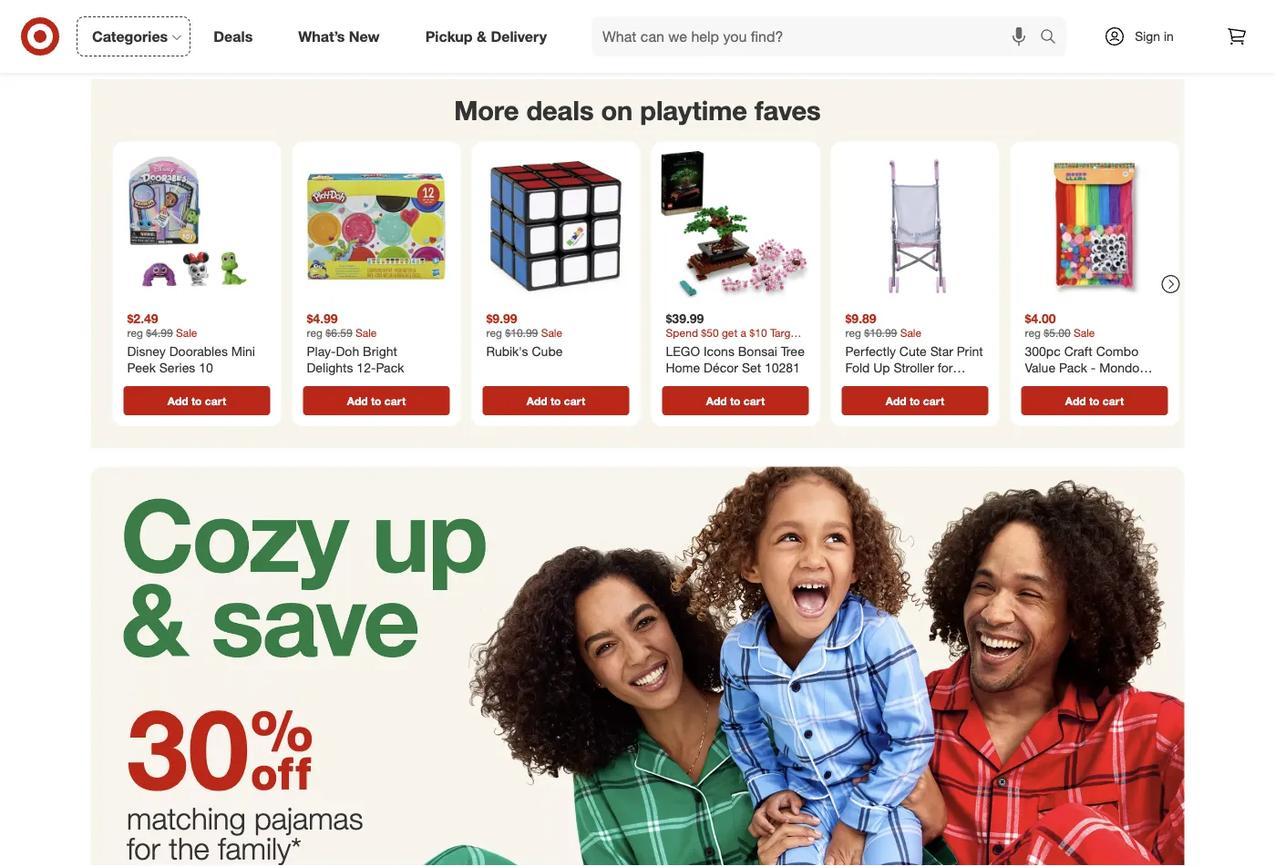 Task type: locate. For each thing, give the bounding box(es) containing it.
add to cart down 10
[[168, 395, 226, 408]]

add for disney doorables mini peek series 10
[[168, 395, 188, 408]]

to down cube
[[551, 395, 561, 408]]

to down -
[[1089, 395, 1100, 408]]

4 cart from the left
[[744, 395, 765, 408]]

5 cart from the left
[[923, 395, 945, 408]]

6 add to cart from the left
[[1066, 395, 1124, 408]]

$10.99 inside $9.99 reg $10.99 sale rubik's cube
[[505, 327, 538, 340]]

for
[[938, 360, 953, 376], [127, 831, 160, 867]]

bright
[[363, 344, 397, 360]]

2 add to cart button from the left
[[303, 387, 450, 416]]

5 sale from the left
[[1074, 327, 1095, 340]]

for left print
[[938, 360, 953, 376]]

1 horizontal spatial $4.99
[[307, 311, 338, 327]]

to down the 12-
[[371, 395, 381, 408]]


[[249, 682, 314, 817]]

add for perfectly cute star print fold up stroller for baby doll
[[886, 395, 907, 408]]

$4.99 reg $6.59 sale play-doh bright delights 12-pack
[[307, 311, 404, 376]]

2 add from the left
[[347, 395, 368, 408]]

1 add from the left
[[168, 395, 188, 408]]

new
[[349, 27, 380, 45]]

reg for $2.49
[[127, 327, 143, 340]]

categories
[[92, 27, 168, 45]]

5 add to cart from the left
[[886, 395, 945, 408]]

deals link
[[198, 16, 276, 57]]

the
[[169, 831, 209, 867]]

add to cart for rubik's cube
[[527, 395, 585, 408]]

5 add from the left
[[886, 395, 907, 408]]

add to cart button down stroller
[[842, 387, 989, 416]]

2 cart from the left
[[385, 395, 406, 408]]

to for rubik's cube
[[551, 395, 561, 408]]

6 add from the left
[[1066, 395, 1086, 408]]

in
[[1164, 28, 1174, 44]]

5 to from the left
[[910, 395, 920, 408]]

to down décor
[[730, 395, 741, 408]]

cart
[[205, 395, 226, 408], [385, 395, 406, 408], [564, 395, 585, 408], [744, 395, 765, 408], [923, 395, 945, 408], [1103, 395, 1124, 408]]

reg
[[127, 327, 143, 340], [307, 327, 323, 340], [486, 327, 502, 340], [846, 327, 862, 340], [1025, 327, 1041, 340]]

pickup & delivery
[[425, 27, 547, 45]]

12-
[[357, 360, 376, 376]]

1 to from the left
[[191, 395, 202, 408]]

add to cart button for play-doh bright delights 12-pack
[[303, 387, 450, 416]]

sale inside $2.49 reg $4.99 sale disney doorables mini peek series 10
[[176, 327, 197, 340]]

4 reg from the left
[[846, 327, 862, 340]]

for left the
[[127, 831, 160, 867]]

sale for cute
[[900, 327, 922, 340]]

reg inside $2.49 reg $4.99 sale disney doorables mini peek series 10
[[127, 327, 143, 340]]

4 add from the left
[[706, 395, 727, 408]]

doh
[[336, 344, 359, 360]]

$4.99 inside $4.99 reg $6.59 sale play-doh bright delights 12-pack
[[307, 311, 338, 327]]

sale up cube
[[541, 327, 563, 340]]

1 $10.99 from the left
[[505, 327, 538, 340]]

cart for lego icons bonsai tree home décor set 10281
[[744, 395, 765, 408]]

300pc craft combo value pack - mondo llama™ image
[[1018, 149, 1172, 303]]

add down series
[[168, 395, 188, 408]]

lego icons bonsai tree home décor set 10281 image
[[659, 149, 813, 303]]

reg up the disney
[[127, 327, 143, 340]]

baby
[[846, 376, 875, 392]]

play-doh bright delights 12-pack image
[[299, 149, 454, 303]]

peek
[[127, 360, 156, 376]]

add down the 12-
[[347, 395, 368, 408]]

perfectly
[[846, 344, 896, 360]]

to down stroller
[[910, 395, 920, 408]]

5 reg from the left
[[1025, 327, 1041, 340]]

lego
[[666, 344, 700, 360]]

cart for play-doh bright delights 12-pack
[[385, 395, 406, 408]]

$9.99 reg $10.99 sale rubik's cube
[[486, 311, 563, 360]]

pajamas
[[254, 801, 363, 838]]

$10.99 up perfectly
[[865, 327, 897, 340]]

3 sale from the left
[[541, 327, 563, 340]]

1 add to cart button from the left
[[124, 387, 270, 416]]

0 horizontal spatial pack
[[376, 360, 404, 376]]

add to cart
[[168, 395, 226, 408], [347, 395, 406, 408], [527, 395, 585, 408], [706, 395, 765, 408], [886, 395, 945, 408], [1066, 395, 1124, 408]]

add to cart down doll
[[886, 395, 945, 408]]

0 horizontal spatial $10.99
[[505, 327, 538, 340]]

add to cart down cube
[[527, 395, 585, 408]]

add down doll
[[886, 395, 907, 408]]

10
[[199, 360, 213, 376]]

cart for 300pc craft combo value pack - mondo llama™
[[1103, 395, 1124, 408]]

4 sale from the left
[[900, 327, 922, 340]]

6 to from the left
[[1089, 395, 1100, 408]]

1 sale from the left
[[176, 327, 197, 340]]

cute
[[900, 344, 927, 360]]

$4.99 up play- in the left of the page
[[307, 311, 338, 327]]

sale
[[176, 327, 197, 340], [356, 327, 377, 340], [541, 327, 563, 340], [900, 327, 922, 340], [1074, 327, 1095, 340]]

add to cart down the 12-
[[347, 395, 406, 408]]

4 to from the left
[[730, 395, 741, 408]]

what's
[[298, 27, 345, 45]]

sale up bright
[[356, 327, 377, 340]]

pack right doh
[[376, 360, 404, 376]]

1 horizontal spatial for
[[938, 360, 953, 376]]

$9.89
[[846, 311, 877, 327]]

series
[[159, 360, 195, 376]]

$10.99 for $9.99
[[505, 327, 538, 340]]

$4.00 reg $5.00 sale 300pc craft combo value pack - mondo llama™
[[1025, 311, 1140, 392]]

add to cart down décor
[[706, 395, 765, 408]]

doll
[[878, 376, 900, 392]]

rubik's
[[486, 344, 528, 360]]

2 add to cart from the left
[[347, 395, 406, 408]]

$4.99
[[307, 311, 338, 327], [146, 327, 173, 340]]

2 pack from the left
[[1059, 360, 1088, 376]]

$39.99
[[666, 311, 704, 327]]

2 to from the left
[[371, 395, 381, 408]]

delivery
[[491, 27, 547, 45]]

1 add to cart from the left
[[168, 395, 226, 408]]

cart for rubik's cube
[[564, 395, 585, 408]]

add to cart button down the 12-
[[303, 387, 450, 416]]

add to cart button
[[124, 387, 270, 416], [303, 387, 450, 416], [483, 387, 630, 416], [662, 387, 809, 416], [842, 387, 989, 416], [1022, 387, 1168, 416]]

sale for doh
[[356, 327, 377, 340]]

1 cart from the left
[[205, 395, 226, 408]]

3 add from the left
[[527, 395, 548, 408]]

mondo
[[1100, 360, 1140, 376]]

$5.00
[[1044, 327, 1071, 340]]

pickup
[[425, 27, 473, 45]]

pack inside $4.00 reg $5.00 sale 300pc craft combo value pack - mondo llama™
[[1059, 360, 1088, 376]]

6 cart from the left
[[1103, 395, 1124, 408]]

pack
[[376, 360, 404, 376], [1059, 360, 1088, 376]]

5 add to cart button from the left
[[842, 387, 989, 416]]

sale up 'doorables'
[[176, 327, 197, 340]]

add
[[168, 395, 188, 408], [347, 395, 368, 408], [527, 395, 548, 408], [706, 395, 727, 408], [886, 395, 907, 408], [1066, 395, 1086, 408]]

add to cart down -
[[1066, 395, 1124, 408]]

reg inside $4.99 reg $6.59 sale play-doh bright delights 12-pack
[[307, 327, 323, 340]]

reg up play- in the left of the page
[[307, 327, 323, 340]]

1 reg from the left
[[127, 327, 143, 340]]

to for 300pc craft combo value pack - mondo llama™
[[1089, 395, 1100, 408]]

4 add to cart from the left
[[706, 395, 765, 408]]

$10.99
[[505, 327, 538, 340], [865, 327, 897, 340]]

cart for disney doorables mini peek series 10
[[205, 395, 226, 408]]

sale up cute
[[900, 327, 922, 340]]

tree
[[781, 344, 805, 360]]

6 add to cart button from the left
[[1022, 387, 1168, 416]]

$2.49 reg $4.99 sale disney doorables mini peek series 10
[[127, 311, 255, 376]]

reg inside $9.99 reg $10.99 sale rubik's cube
[[486, 327, 502, 340]]

sign in
[[1135, 28, 1174, 44]]

10281
[[765, 360, 800, 376]]

reg up the 300pc
[[1025, 327, 1041, 340]]

sale inside $4.99 reg $6.59 sale play-doh bright delights 12-pack
[[356, 327, 377, 340]]

star
[[931, 344, 954, 360]]

$2.49
[[127, 311, 158, 327]]

0 horizontal spatial for
[[127, 831, 160, 867]]

sale up the craft
[[1074, 327, 1095, 340]]

1 horizontal spatial pack
[[1059, 360, 1088, 376]]

reg for $9.89
[[846, 327, 862, 340]]

pack left -
[[1059, 360, 1088, 376]]

craft
[[1065, 344, 1093, 360]]

add to cart button down cube
[[483, 387, 630, 416]]

add to cart button down -
[[1022, 387, 1168, 416]]

to for play-doh bright delights 12-pack
[[371, 395, 381, 408]]

2 $10.99 from the left
[[865, 327, 897, 340]]

add down cube
[[527, 395, 548, 408]]

2 reg from the left
[[307, 327, 323, 340]]

sale for cube
[[541, 327, 563, 340]]

to down 10
[[191, 395, 202, 408]]

1 vertical spatial for
[[127, 831, 160, 867]]

1 pack from the left
[[376, 360, 404, 376]]

disney
[[127, 344, 166, 360]]

llama™
[[1025, 376, 1066, 392]]

more deals on playtime faves
[[454, 94, 821, 127]]

$4.00
[[1025, 311, 1056, 327]]

4 add to cart button from the left
[[662, 387, 809, 416]]

-
[[1091, 360, 1096, 376]]

$10.99 up rubik's
[[505, 327, 538, 340]]

to
[[191, 395, 202, 408], [371, 395, 381, 408], [551, 395, 561, 408], [730, 395, 741, 408], [910, 395, 920, 408], [1089, 395, 1100, 408]]

sale inside $9.89 reg $10.99 sale perfectly cute star print fold up stroller for baby doll
[[900, 327, 922, 340]]

reg up perfectly
[[846, 327, 862, 340]]

3 add to cart from the left
[[527, 395, 585, 408]]

more
[[454, 94, 519, 127]]

What can we help you find? suggestions appear below search field
[[592, 16, 1045, 57]]

$4.99 up the disney
[[146, 327, 173, 340]]

2 sale from the left
[[356, 327, 377, 340]]

add to cart button down décor
[[662, 387, 809, 416]]

reg inside $4.00 reg $5.00 sale 300pc craft combo value pack - mondo llama™
[[1025, 327, 1041, 340]]

sale inside $4.00 reg $5.00 sale 300pc craft combo value pack - mondo llama™
[[1074, 327, 1095, 340]]

$10.99 inside $9.89 reg $10.99 sale perfectly cute star print fold up stroller for baby doll
[[865, 327, 897, 340]]

add down llama™
[[1066, 395, 1086, 408]]

3 add to cart button from the left
[[483, 387, 630, 416]]

add to cart button down 10
[[124, 387, 270, 416]]

add to cart button for perfectly cute star print fold up stroller for baby doll
[[842, 387, 989, 416]]

$9.99
[[486, 311, 517, 327]]

3 reg from the left
[[486, 327, 502, 340]]

add down décor
[[706, 395, 727, 408]]

add to cart for play-doh bright delights 12-pack
[[347, 395, 406, 408]]

search
[[1032, 29, 1076, 47]]

reg up rubik's
[[486, 327, 502, 340]]

3 to from the left
[[551, 395, 561, 408]]

sale inside $9.99 reg $10.99 sale rubik's cube
[[541, 327, 563, 340]]

add to cart button for 300pc craft combo value pack - mondo llama™
[[1022, 387, 1168, 416]]

1 horizontal spatial $10.99
[[865, 327, 897, 340]]

for inside $9.89 reg $10.99 sale perfectly cute star print fold up stroller for baby doll
[[938, 360, 953, 376]]

0 vertical spatial for
[[938, 360, 953, 376]]

3 cart from the left
[[564, 395, 585, 408]]

cube
[[532, 344, 563, 360]]

0 horizontal spatial $4.99
[[146, 327, 173, 340]]

cart for perfectly cute star print fold up stroller for baby doll
[[923, 395, 945, 408]]

reg inside $9.89 reg $10.99 sale perfectly cute star print fold up stroller for baby doll
[[846, 327, 862, 340]]



Task type: vqa. For each thing, say whether or not it's contained in the screenshot.


Task type: describe. For each thing, give the bounding box(es) containing it.
reg for $4.00
[[1025, 327, 1041, 340]]

to for lego icons bonsai tree home décor set 10281
[[730, 395, 741, 408]]

fold
[[846, 360, 870, 376]]

matching
[[127, 801, 246, 838]]

family*
[[218, 831, 302, 867]]

on
[[601, 94, 633, 127]]

set
[[742, 360, 761, 376]]

&
[[477, 27, 487, 45]]

$10.99 for $9.89
[[865, 327, 897, 340]]

combo
[[1096, 344, 1139, 360]]

30
[[127, 682, 249, 817]]

to for perfectly cute star print fold up stroller for baby doll
[[910, 395, 920, 408]]

playtime
[[640, 94, 747, 127]]

categories link
[[77, 16, 191, 57]]

add to cart for 300pc craft combo value pack - mondo llama™
[[1066, 395, 1124, 408]]

doorables
[[169, 344, 228, 360]]

carousel region
[[91, 80, 1185, 467]]

cozy up & save image
[[91, 467, 1185, 867]]

add for play-doh bright delights 12-pack
[[347, 395, 368, 408]]

faves
[[755, 94, 821, 127]]

sign in link
[[1089, 16, 1202, 57]]

add for lego icons bonsai tree home décor set 10281
[[706, 395, 727, 408]]

300pc
[[1025, 344, 1061, 360]]

add to cart for lego icons bonsai tree home décor set 10281
[[706, 395, 765, 408]]

$9.89 reg $10.99 sale perfectly cute star print fold up stroller for baby doll
[[846, 311, 983, 392]]

add for 300pc craft combo value pack - mondo llama™
[[1066, 395, 1086, 408]]

what's new
[[298, 27, 380, 45]]

for inside the matching pajamas for the family*
[[127, 831, 160, 867]]

up
[[874, 360, 890, 376]]

add to cart button for lego icons bonsai tree home décor set 10281
[[662, 387, 809, 416]]

stroller
[[894, 360, 934, 376]]

home
[[666, 360, 700, 376]]

add to cart for perfectly cute star print fold up stroller for baby doll
[[886, 395, 945, 408]]

disney doorables mini peek series 10 image
[[120, 149, 274, 303]]

sale for doorables
[[176, 327, 197, 340]]

delights
[[307, 360, 353, 376]]

icons
[[704, 344, 735, 360]]

print
[[957, 344, 983, 360]]

deals
[[527, 94, 594, 127]]

value
[[1025, 360, 1056, 376]]

to for disney doorables mini peek series 10
[[191, 395, 202, 408]]

add for rubik's cube
[[527, 395, 548, 408]]

bonsai
[[738, 344, 777, 360]]

search button
[[1032, 16, 1076, 60]]

deals
[[214, 27, 253, 45]]

pickup & delivery link
[[410, 16, 570, 57]]

$6.59
[[326, 327, 352, 340]]

30 
[[127, 682, 314, 817]]

add to cart for disney doorables mini peek series 10
[[168, 395, 226, 408]]

reg for $9.99
[[486, 327, 502, 340]]

sale for craft
[[1074, 327, 1095, 340]]

what's new link
[[283, 16, 403, 57]]

add to cart button for rubik's cube
[[483, 387, 630, 416]]

reg for $4.99
[[307, 327, 323, 340]]

mini
[[231, 344, 255, 360]]

pack inside $4.99 reg $6.59 sale play-doh bright delights 12-pack
[[376, 360, 404, 376]]

add to cart button for disney doorables mini peek series 10
[[124, 387, 270, 416]]

play-
[[307, 344, 336, 360]]

perfectly cute star print fold up stroller for baby doll image
[[838, 149, 992, 303]]

lego icons bonsai tree home décor set 10281
[[666, 344, 805, 376]]

$4.99 inside $2.49 reg $4.99 sale disney doorables mini peek series 10
[[146, 327, 173, 340]]

décor
[[704, 360, 738, 376]]

rubik's cube image
[[479, 149, 633, 303]]

matching pajamas for the family*
[[127, 801, 363, 867]]

sign
[[1135, 28, 1161, 44]]



